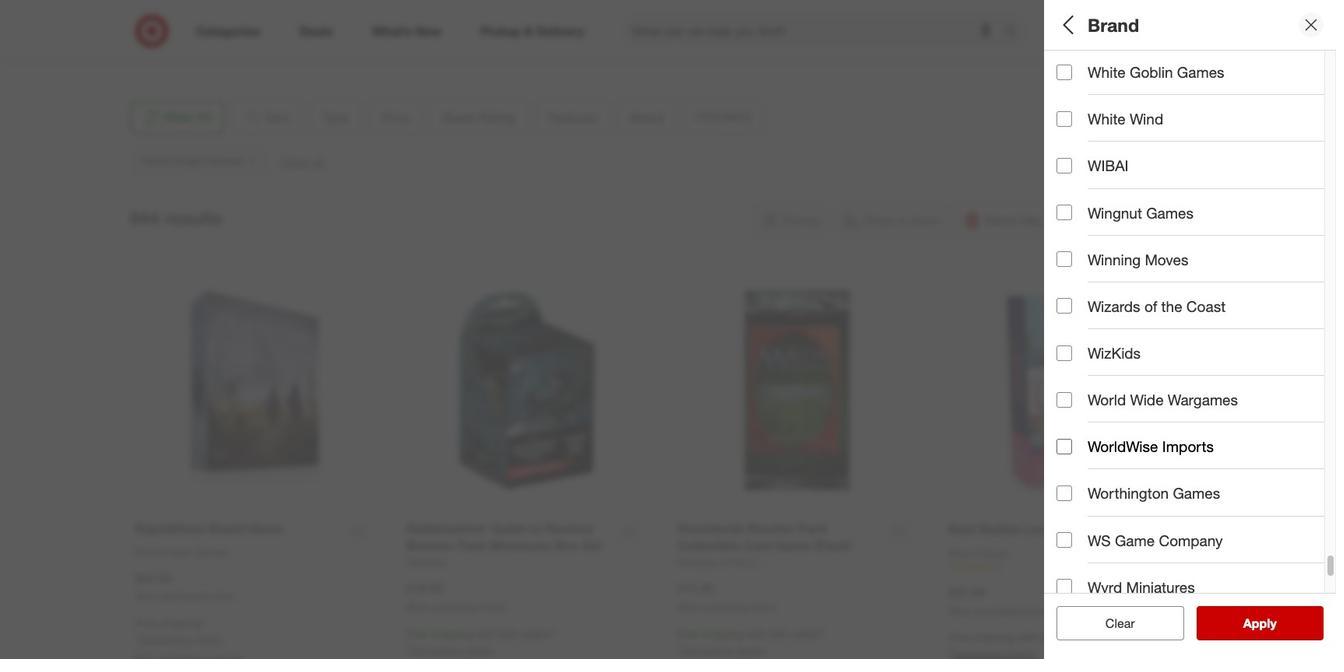 Task type: vqa. For each thing, say whether or not it's contained in the screenshot.
middle orders*
yes



Task type: locate. For each thing, give the bounding box(es) containing it.
exclusions down $15.95 when purchased online
[[682, 644, 734, 657]]

$25
[[1170, 136, 1188, 149]]

exclusions
[[139, 633, 191, 647], [410, 644, 463, 657], [682, 644, 734, 657]]

shipping down the $18.99 when purchased online
[[431, 628, 473, 641]]

exclusions for $18.99
[[410, 644, 463, 657]]

2 horizontal spatial with
[[1018, 631, 1038, 645]]

when inside the $18.99 when purchased online
[[407, 602, 431, 614]]

0 horizontal spatial exclusions
[[139, 633, 191, 647]]

1 horizontal spatial $35
[[770, 628, 788, 641]]

online inside $15.95 when purchased online
[[752, 602, 777, 614]]

shipping down $84.95 when purchased online
[[160, 617, 202, 630]]

$15;
[[1087, 136, 1108, 149]]

century
[[1196, 299, 1235, 313]]

with for $15.95
[[747, 628, 767, 641]]

online inside $20.99 when purchased online
[[1023, 606, 1048, 617]]

2 horizontal spatial exclusions apply. button
[[682, 643, 766, 659]]

shipping for $15.95
[[702, 628, 744, 641]]

0 vertical spatial results
[[165, 207, 222, 229]]

brand
[[1088, 14, 1140, 36], [1057, 279, 1100, 297]]

white right "white goblin games" option
[[1088, 63, 1126, 81]]

free shipping with $35 orders* * exclusions apply.
[[407, 628, 555, 657], [678, 628, 826, 657]]

free down the $20.99
[[949, 631, 970, 645]]

Worthington Games checkbox
[[1057, 486, 1073, 502]]

white up $15;
[[1088, 110, 1126, 128]]

type board games; card games; collectible trading cards; ga
[[1057, 61, 1337, 95]]

free down $18.99
[[407, 628, 428, 641]]

2 white from the top
[[1088, 110, 1126, 128]]

exclusions apply. button down $15.95 when purchased online
[[682, 643, 766, 659]]

world wide wargames
[[1088, 391, 1239, 409]]

exclusions apply. button for $18.99
[[410, 643, 495, 659]]

free shipping with $35 orders* * exclusions apply. down $15.95 when purchased online
[[678, 628, 826, 657]]

World Wide Wargames checkbox
[[1057, 392, 1073, 408]]

drive
[[252, 13, 277, 26]]

apply.
[[195, 633, 224, 647], [466, 644, 495, 657], [737, 644, 766, 657]]

online for $15.95
[[752, 602, 777, 614]]

when inside $15.95 when purchased online
[[678, 602, 702, 614]]

exclusions down $84.95 when purchased online
[[139, 633, 191, 647]]

ws game company
[[1088, 532, 1223, 550]]

0 vertical spatial of
[[1145, 297, 1158, 315]]

0 horizontal spatial apply.
[[195, 633, 224, 647]]

white
[[1088, 63, 1126, 81], [1088, 110, 1126, 128]]

games
[[1178, 63, 1225, 81], [1147, 204, 1194, 222], [1173, 485, 1221, 503]]

1 vertical spatial brand
[[1057, 279, 1100, 297]]

0 horizontal spatial free shipping with $35 orders* * exclusions apply.
[[407, 628, 555, 657]]

1 vertical spatial games
[[1147, 204, 1194, 222]]

purchased for $20.99
[[976, 606, 1020, 617]]

card
[[1131, 81, 1154, 95]]

* down $18.99
[[407, 644, 410, 657]]

games; down white goblin games
[[1157, 81, 1195, 95]]

shipping
[[160, 617, 202, 630], [431, 628, 473, 641], [702, 628, 744, 641], [973, 631, 1015, 645]]

0 horizontal spatial of
[[1145, 297, 1158, 315]]

include
[[1088, 392, 1137, 410]]

purchased for $15.95
[[705, 602, 749, 614]]

games; left card
[[1090, 81, 1128, 95]]

park
[[227, 13, 249, 26]]

1 vertical spatial of
[[1166, 392, 1179, 410]]

0 horizontal spatial with
[[476, 628, 496, 641]]

with down the $18.99 when purchased online
[[476, 628, 496, 641]]

1 free shipping with $35 orders* * exclusions apply. from the left
[[407, 628, 555, 657]]

free
[[136, 617, 157, 630], [407, 628, 428, 641], [678, 628, 699, 641], [949, 631, 970, 645]]

when down $84.95
[[136, 592, 160, 603]]

purchased for $18.99
[[433, 602, 478, 614]]

clear for clear
[[1106, 616, 1135, 632]]

2 clear from the left
[[1106, 616, 1135, 632]]

all filters
[[1057, 14, 1132, 36]]

$18.99 when purchased online
[[407, 581, 506, 614]]

exclusions down the $18.99 when purchased online
[[410, 644, 463, 657]]

with for $18.99
[[476, 628, 496, 641]]

944 results
[[130, 207, 222, 229]]

WS Game Company checkbox
[[1057, 533, 1073, 549]]

0 horizontal spatial $35
[[499, 628, 517, 641]]

miniatures
[[1127, 579, 1196, 596]]

exclusions apply. button down the $18.99 when purchased online
[[410, 643, 495, 659]]

rating
[[1103, 176, 1149, 194]]

purchased
[[162, 592, 207, 603], [433, 602, 478, 614], [705, 602, 749, 614], [976, 606, 1020, 617]]

$35 down $15.95 when purchased online
[[770, 628, 788, 641]]

2 horizontal spatial $35
[[1041, 631, 1059, 645]]

guest rating button
[[1057, 160, 1337, 214]]

$84.95 when purchased online
[[136, 571, 235, 603]]

when for $20.99
[[949, 606, 973, 617]]

1 white from the top
[[1088, 63, 1126, 81]]

fpo/apo
[[1057, 339, 1124, 357]]

2f-
[[1279, 299, 1295, 313]]

when inside $84.95 when purchased online
[[136, 592, 160, 603]]

clear inside all filters dialog
[[1098, 616, 1128, 632]]

brand right all
[[1088, 14, 1140, 36]]

0 horizontal spatial orders*
[[520, 628, 555, 641]]

2 horizontal spatial orders*
[[1062, 631, 1097, 645]]

when
[[136, 592, 160, 603], [407, 602, 431, 614], [678, 602, 702, 614], [949, 606, 973, 617]]

exclusions apply. button
[[139, 633, 224, 648], [410, 643, 495, 659], [682, 643, 766, 659]]

purchased up free shipping * * exclusions apply.
[[162, 592, 207, 603]]

white for white wind
[[1088, 110, 1126, 128]]

25th
[[1171, 299, 1193, 313]]

of right the out
[[1166, 392, 1179, 410]]

online inside the $18.99 when purchased online
[[481, 602, 506, 614]]

1 link
[[949, 561, 1189, 575]]

us
[[142, 44, 157, 57]]

2 vertical spatial games
[[1173, 485, 1221, 503]]

wide
[[1131, 391, 1164, 409]]

apply. down the $18.99 when purchased online
[[466, 644, 495, 657]]

shipping down $20.99 when purchased online
[[973, 631, 1015, 645]]

all
[[1057, 14, 1079, 36]]

$84.95
[[136, 571, 173, 586]]

free down $15.95
[[678, 628, 699, 641]]

0 vertical spatial white
[[1088, 63, 1126, 81]]

games;
[[1090, 81, 1128, 95], [1157, 81, 1195, 95], [1238, 299, 1276, 313]]

results inside button
[[1253, 616, 1294, 632]]

,
[[188, 29, 191, 42]]

2 free shipping with $35 orders* * exclusions apply. from the left
[[678, 628, 826, 657]]

see results
[[1227, 616, 1294, 632]]

online inside $84.95 when purchased online
[[209, 592, 235, 603]]

WorldWise Imports checkbox
[[1057, 439, 1073, 455]]

0-
[[1057, 299, 1067, 313]]

clear for clear all
[[1098, 616, 1128, 632]]

brand inside dialog
[[1088, 14, 1140, 36]]

$35 down wyrd miniatures option
[[1041, 631, 1059, 645]]

free for $20.99
[[949, 631, 970, 645]]

2 horizontal spatial apply.
[[737, 644, 766, 657]]

apply. for $18.99
[[466, 644, 495, 657]]

$20.99
[[949, 585, 986, 600]]

clear down 'wyrd'
[[1106, 616, 1135, 632]]

1 horizontal spatial exclusions
[[410, 644, 463, 657]]

1 horizontal spatial exclusions apply. button
[[410, 643, 495, 659]]

brand up hr
[[1057, 279, 1100, 297]]

all filters dialog
[[1045, 0, 1337, 660]]

What can we help you find? suggestions appear below search field
[[623, 14, 1008, 48]]

results right see
[[1253, 616, 1294, 632]]

2835 commerce park drive fitchburg , wi 53719 us
[[142, 13, 277, 57]]

wingnut
[[1088, 204, 1143, 222]]

1 vertical spatial results
[[1253, 616, 1294, 632]]

with
[[476, 628, 496, 641], [747, 628, 767, 641], [1018, 631, 1038, 645]]

games for wingnut games
[[1147, 204, 1194, 222]]

2 horizontal spatial games;
[[1238, 299, 1276, 313]]

1 horizontal spatial with
[[747, 628, 767, 641]]

online
[[209, 592, 235, 603], [481, 602, 506, 614], [752, 602, 777, 614], [1023, 606, 1048, 617]]

purchased inside $15.95 when purchased online
[[705, 602, 749, 614]]

purchased down the $20.99
[[976, 606, 1020, 617]]

0 vertical spatial brand
[[1088, 14, 1140, 36]]

$35
[[499, 628, 517, 641], [770, 628, 788, 641], [1041, 631, 1059, 645]]

free shipping with $35 orders* * exclusions apply. down the $18.99 when purchased online
[[407, 628, 555, 657]]

shipping down $15.95 when purchased online
[[702, 628, 744, 641]]

2835
[[142, 13, 166, 26]]

when down the $20.99
[[949, 606, 973, 617]]

$35 for $15.95
[[770, 628, 788, 641]]

WIBAI checkbox
[[1057, 158, 1073, 174]]

world
[[1088, 391, 1127, 409]]

when down $18.99
[[407, 602, 431, 614]]

games up collectible
[[1178, 63, 1225, 81]]

apply. for $15.95
[[737, 644, 766, 657]]

when inside $20.99 when purchased online
[[949, 606, 973, 617]]

1 horizontal spatial of
[[1166, 392, 1179, 410]]

with down $15.95 when purchased online
[[747, 628, 767, 641]]

of left the
[[1145, 297, 1158, 315]]

$35 down the $18.99 when purchased online
[[499, 628, 517, 641]]

0 horizontal spatial results
[[165, 207, 222, 229]]

2 horizontal spatial exclusions
[[682, 644, 734, 657]]

games for worthington games
[[1173, 485, 1221, 503]]

with for $20.99
[[1018, 631, 1038, 645]]

with down $20.99 when purchased online
[[1018, 631, 1038, 645]]

brand inside "brand 0-hr art & technology; 25th century games; 2f-spiele; 2"
[[1057, 279, 1100, 297]]

1 horizontal spatial orders*
[[791, 628, 826, 641]]

spiele;
[[1295, 299, 1329, 313]]

1 horizontal spatial free shipping with $35 orders* * exclusions apply.
[[678, 628, 826, 657]]

purchased inside $20.99 when purchased online
[[976, 606, 1020, 617]]

clear left 'all'
[[1098, 616, 1128, 632]]

apply. down $15.95 when purchased online
[[737, 644, 766, 657]]

wizards of the coast
[[1088, 297, 1226, 315]]

1 horizontal spatial results
[[1253, 616, 1294, 632]]

* down $84.95 when purchased online
[[202, 617, 206, 630]]

purchased inside the $18.99 when purchased online
[[433, 602, 478, 614]]

purchased down $18.99
[[433, 602, 478, 614]]

wizkids
[[1088, 344, 1141, 362]]

1 horizontal spatial games;
[[1157, 81, 1195, 95]]

purchased down $15.95
[[705, 602, 749, 614]]

ga
[[1326, 81, 1337, 95]]

apply. down $84.95 when purchased online
[[195, 633, 224, 647]]

exclusions apply. button down $84.95 when purchased online
[[139, 633, 224, 648]]

brand for brand
[[1088, 14, 1140, 36]]

search
[[997, 25, 1035, 40]]

purchased inside $84.95 when purchased online
[[162, 592, 207, 603]]

clear inside brand dialog
[[1106, 616, 1135, 632]]

clear
[[1098, 616, 1128, 632], [1106, 616, 1135, 632]]

results
[[165, 207, 222, 229], [1253, 616, 1294, 632]]

results right the 944
[[165, 207, 222, 229]]

when down $15.95
[[678, 602, 702, 614]]

white for white goblin games
[[1088, 63, 1126, 81]]

* down $84.95
[[136, 633, 139, 647]]

of inside all filters dialog
[[1166, 392, 1179, 410]]

white wind
[[1088, 110, 1164, 128]]

see results button
[[1197, 607, 1324, 641]]

games up the company on the right
[[1173, 485, 1221, 503]]

1 horizontal spatial apply.
[[466, 644, 495, 657]]

games up moves
[[1147, 204, 1194, 222]]

Include out of stock checkbox
[[1057, 393, 1073, 409]]

1 vertical spatial white
[[1088, 110, 1126, 128]]

1 clear from the left
[[1098, 616, 1128, 632]]

hr
[[1067, 299, 1079, 313]]

*
[[202, 617, 206, 630], [136, 633, 139, 647], [407, 644, 410, 657], [678, 644, 682, 657]]

fitchburg
[[142, 29, 188, 42]]

&
[[1100, 299, 1106, 313]]

free down $84.95
[[136, 617, 157, 630]]

fpo/apo button
[[1057, 323, 1337, 378]]

games; left 2f-
[[1238, 299, 1276, 313]]



Task type: describe. For each thing, give the bounding box(es) containing it.
when for $15.95
[[678, 602, 702, 614]]

shipping inside free shipping * * exclusions apply.
[[160, 617, 202, 630]]

wyrd
[[1088, 579, 1123, 596]]

free shipping with $35 orders* * exclusions apply. for $18.99
[[407, 628, 555, 657]]

worldwise imports
[[1088, 438, 1214, 456]]

$50
[[1230, 136, 1248, 149]]

clear all
[[1098, 616, 1143, 632]]

out
[[1141, 392, 1162, 410]]

online for $20.99
[[1023, 606, 1048, 617]]

$100
[[1296, 136, 1320, 149]]

$15
[[1111, 136, 1128, 149]]

orders* for $18.99
[[520, 628, 555, 641]]

trading
[[1253, 81, 1288, 95]]

Wyrd Miniatures checkbox
[[1057, 580, 1073, 595]]

all
[[1131, 616, 1143, 632]]

free inside free shipping * * exclusions apply.
[[136, 617, 157, 630]]

price $0  –  $15; $15  –  $25; $25  –  $50; $50  –  $100; $100  –  
[[1057, 116, 1337, 149]]

shipping for $20.99
[[973, 631, 1015, 645]]

clear all button
[[1057, 607, 1184, 641]]

shipping for $18.99
[[431, 628, 473, 641]]

worldwise
[[1088, 438, 1159, 456]]

$15.95 when purchased online
[[678, 581, 777, 614]]

the
[[1162, 297, 1183, 315]]

exclusions apply. button for $15.95
[[682, 643, 766, 659]]

new
[[1057, 245, 1079, 258]]

Wizards of the Coast checkbox
[[1057, 299, 1073, 314]]

moves
[[1145, 251, 1189, 269]]

guest rating
[[1057, 176, 1149, 194]]

wibai
[[1088, 157, 1129, 175]]

$50;
[[1207, 136, 1227, 149]]

when for $84.95
[[136, 592, 160, 603]]

orders* for $20.99
[[1062, 631, 1097, 645]]

results for 944 results
[[165, 207, 222, 229]]

online for $84.95
[[209, 592, 235, 603]]

apply button
[[1197, 607, 1324, 641]]

free for $18.99
[[407, 628, 428, 641]]

clear button
[[1057, 607, 1184, 641]]

944
[[130, 207, 160, 229]]

Winning Moves checkbox
[[1057, 252, 1073, 267]]

wind
[[1130, 110, 1164, 128]]

coast
[[1187, 297, 1226, 315]]

apply. inside free shipping * * exclusions apply.
[[195, 633, 224, 647]]

$0
[[1057, 136, 1068, 149]]

featured new
[[1057, 225, 1119, 258]]

results for see results
[[1253, 616, 1294, 632]]

orders* for $15.95
[[791, 628, 826, 641]]

0 horizontal spatial exclusions apply. button
[[139, 633, 224, 648]]

goblin
[[1130, 63, 1174, 81]]

type
[[1057, 61, 1090, 79]]

WizKids checkbox
[[1057, 346, 1073, 361]]

brand for brand 0-hr art & technology; 25th century games; 2f-spiele; 2
[[1057, 279, 1100, 297]]

wargames
[[1168, 391, 1239, 409]]

$20.99 when purchased online
[[949, 585, 1048, 617]]

see
[[1227, 616, 1250, 632]]

* down $15.95
[[678, 644, 682, 657]]

technology;
[[1109, 299, 1168, 313]]

wyrd miniatures
[[1088, 579, 1196, 596]]

winning
[[1088, 251, 1141, 269]]

$15.95
[[678, 581, 715, 597]]

free shipping with $35 orders*
[[949, 631, 1097, 645]]

2
[[1332, 299, 1337, 313]]

imports
[[1163, 438, 1214, 456]]

brand dialog
[[1045, 0, 1337, 660]]

$100;
[[1266, 136, 1293, 149]]

Wingnut Games checkbox
[[1057, 205, 1073, 221]]

featured
[[1057, 225, 1119, 243]]

guest
[[1057, 176, 1099, 194]]

art
[[1082, 299, 1097, 313]]

$35 for $20.99
[[1041, 631, 1059, 645]]

ws
[[1088, 532, 1111, 550]]

purchased for $84.95
[[162, 592, 207, 603]]

53719
[[209, 29, 240, 42]]

$18.99
[[407, 581, 444, 597]]

worthington
[[1088, 485, 1169, 503]]

collectible
[[1198, 81, 1250, 95]]

filters
[[1084, 14, 1132, 36]]

wi
[[194, 29, 206, 42]]

0 vertical spatial games
[[1178, 63, 1225, 81]]

free shipping with $35 orders* * exclusions apply. for $15.95
[[678, 628, 826, 657]]

online for $18.99
[[481, 602, 506, 614]]

winning moves
[[1088, 251, 1189, 269]]

company
[[1159, 532, 1223, 550]]

exclusions for $15.95
[[682, 644, 734, 657]]

search button
[[997, 14, 1035, 51]]

wizards
[[1088, 297, 1141, 315]]

White Goblin Games checkbox
[[1057, 64, 1073, 80]]

apply
[[1244, 616, 1277, 632]]

commerce
[[169, 13, 224, 26]]

wingnut games
[[1088, 204, 1194, 222]]

$35 for $18.99
[[499, 628, 517, 641]]

0 horizontal spatial games;
[[1090, 81, 1128, 95]]

free shipping * * exclusions apply.
[[136, 617, 224, 647]]

$25;
[[1147, 136, 1167, 149]]

exclusions inside free shipping * * exclusions apply.
[[139, 633, 191, 647]]

when for $18.99
[[407, 602, 431, 614]]

games; inside "brand 0-hr art & technology; 25th century games; 2f-spiele; 2"
[[1238, 299, 1276, 313]]

board
[[1057, 81, 1087, 95]]

of inside brand dialog
[[1145, 297, 1158, 315]]

white goblin games
[[1088, 63, 1225, 81]]

brand 0-hr art & technology; 25th century games; 2f-spiele; 2
[[1057, 279, 1337, 313]]

price
[[1057, 116, 1094, 134]]

include out of stock
[[1088, 392, 1219, 410]]

White Wind checkbox
[[1057, 111, 1073, 127]]

free for $15.95
[[678, 628, 699, 641]]



